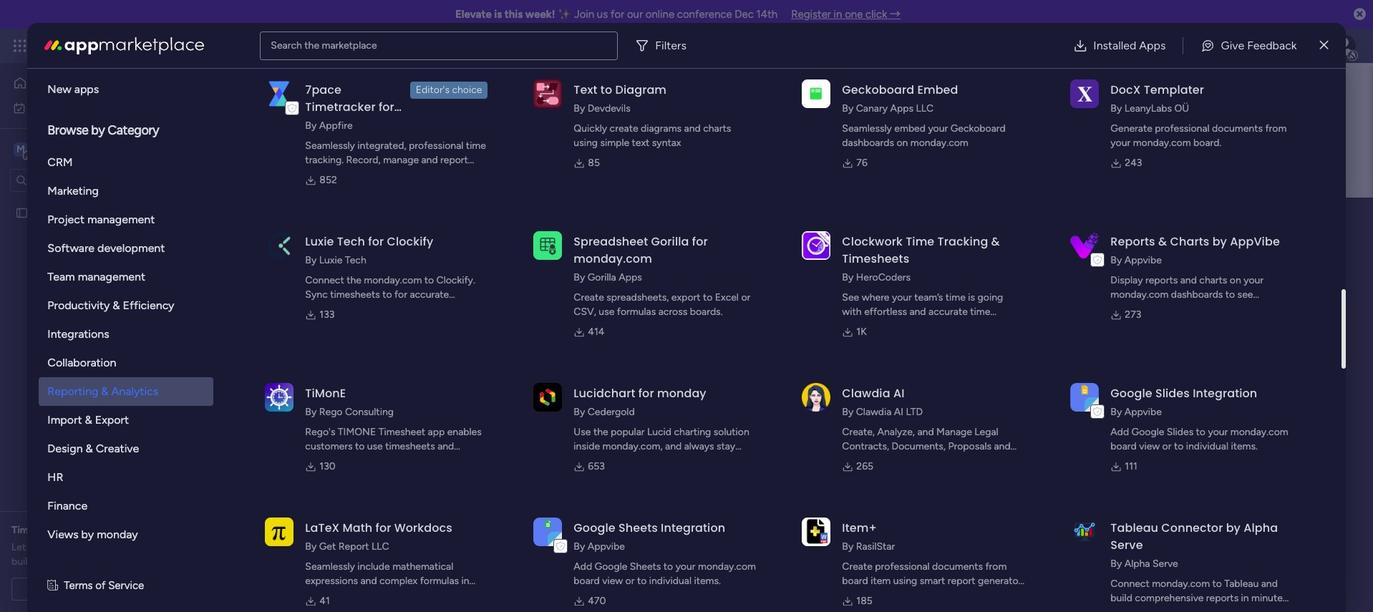 Task type: locate. For each thing, give the bounding box(es) containing it.
1 vertical spatial board
[[574, 575, 600, 587]]

0 vertical spatial alpha
[[1244, 520, 1279, 537]]

0 vertical spatial view
[[1140, 441, 1161, 453]]

and up minutes at the bottom right of page
[[1262, 578, 1279, 590]]

243
[[1126, 157, 1143, 169]]

tableau left "connector"
[[1111, 520, 1159, 537]]

app logo image for tableau connector by alpha serve
[[1071, 518, 1100, 546]]

individual inside add google slides to your monday.com board view or to individual items.
[[1187, 441, 1229, 453]]

0 vertical spatial reports
[[1146, 274, 1179, 287]]

& inside reports & charts by appvibe by appvibe
[[1159, 234, 1168, 250]]

1 vertical spatial dashboards
[[1172, 289, 1224, 301]]

review
[[98, 524, 130, 537], [82, 542, 111, 554]]

1 vertical spatial our
[[28, 542, 43, 554]]

1 horizontal spatial board
[[1111, 441, 1137, 453]]

0 horizontal spatial see
[[251, 39, 268, 52]]

for down build
[[1111, 607, 1124, 612]]

report
[[441, 154, 468, 166]]

0 vertical spatial connect
[[305, 274, 344, 287]]

1 vertical spatial llc
[[372, 541, 389, 553]]

insights
[[342, 455, 377, 467]]

register in one click → link
[[792, 8, 901, 21]]

ai left ltd on the right bottom of the page
[[895, 406, 904, 418]]

boards. inside the create spreadsheets, export to excel or csv, use formulas across boards.
[[690, 306, 723, 318]]

tracking
[[843, 320, 879, 332]]

1 vertical spatial formulas
[[420, 575, 459, 587]]

register
[[792, 8, 832, 21]]

1 vertical spatial appvibe
[[1125, 406, 1163, 418]]

0 vertical spatial on
[[897, 137, 909, 149]]

1 horizontal spatial tableau
[[1225, 578, 1260, 590]]

0 horizontal spatial dashboards
[[843, 137, 895, 149]]

0 vertical spatial tech
[[337, 234, 365, 250]]

luxie
[[305, 234, 334, 250], [319, 254, 343, 266]]

1 horizontal spatial built
[[882, 320, 901, 332]]

1 vertical spatial of
[[86, 556, 95, 568]]

0 vertical spatial appvibe
[[1125, 254, 1163, 266]]

2 horizontal spatial of
[[1154, 303, 1164, 315]]

0 vertical spatial slides
[[1156, 385, 1191, 402]]

work up home button
[[116, 37, 142, 54]]

0 horizontal spatial apps
[[619, 271, 642, 284]]

monday inside lucidchart for monday by cedergold
[[658, 385, 707, 402]]

by inside "luxie tech for clockify by luxie tech"
[[305, 254, 317, 266]]

accurate inside see where your team's time is going with effortless and accurate time tracking built into each item.
[[929, 306, 968, 318]]

choice up home button
[[89, 54, 123, 67]]

0 horizontal spatial llc
[[372, 541, 389, 553]]

appvibe inside google sheets integration by appvibe
[[588, 541, 625, 553]]

browse by category
[[48, 122, 159, 138]]

appvibe up 111
[[1125, 406, 1163, 418]]

geckoboard inside seamlessly embed your geckoboard dashboards on monday.com
[[951, 122, 1006, 135]]

for inside spreadsheet gorilla for monday.com by gorilla apps
[[693, 234, 708, 250]]

timone
[[305, 385, 346, 402]]

slides up add google slides to your monday.com board view or to individual items.
[[1156, 385, 1191, 402]]

1 vertical spatial slides
[[1168, 426, 1194, 438]]

is left this
[[494, 8, 502, 21]]

timesheets inside connect the monday.com to clockify. sync timesheets to for accurate invoicing and reporting.
[[330, 289, 380, 301]]

1 horizontal spatial or
[[742, 292, 751, 304]]

generate
[[1111, 122, 1153, 135]]

reports right display
[[1146, 274, 1179, 287]]

to inside text to diagram by devdevils
[[601, 82, 613, 98]]

and right 133
[[348, 303, 365, 315]]

our inside time for an expert review let our experts review what you've built so far. free of charge
[[28, 542, 43, 554]]

your up effortless
[[893, 292, 912, 304]]

app logo image
[[265, 79, 294, 108], [534, 79, 563, 108], [803, 79, 831, 108], [1071, 79, 1100, 108], [265, 231, 294, 260], [534, 231, 563, 260], [803, 231, 831, 260], [1071, 231, 1100, 260], [265, 383, 294, 412], [534, 383, 563, 412], [803, 383, 831, 412], [1071, 383, 1100, 412], [265, 518, 294, 546], [534, 518, 563, 546], [803, 518, 831, 546], [1071, 518, 1100, 546]]

apps right notifications image
[[1140, 38, 1167, 52]]

main workspace inside workspace selection element
[[33, 142, 117, 156]]

1 horizontal spatial integration
[[1194, 385, 1258, 402]]

and inside see where your team's time is going with effortless and accurate time tracking built into each item.
[[910, 306, 927, 318]]

0 vertical spatial professional
[[1156, 122, 1210, 135]]

0 horizontal spatial on
[[379, 455, 391, 467]]

time inside seamlessly integrated, professional time tracking. record, manage and report without the extra work.
[[466, 140, 486, 152]]

0 vertical spatial across
[[659, 306, 688, 318]]

0 horizontal spatial connect
[[305, 274, 344, 287]]

add inside add google sheets to your monday.com board view or to individual items.
[[574, 561, 593, 573]]

& for charts
[[1159, 234, 1168, 250]]

alpha
[[1244, 520, 1279, 537], [1125, 558, 1151, 570]]

tableau
[[1111, 520, 1159, 537], [1225, 578, 1260, 590]]

accurate inside connect the monday.com to clockify. sync timesheets to for accurate invoicing and reporting.
[[410, 289, 449, 301]]

review up 'what'
[[98, 524, 130, 537]]

time
[[906, 234, 935, 250], [11, 524, 34, 537]]

integration inside google sheets integration by appvibe
[[661, 520, 726, 537]]

plans
[[270, 39, 294, 52]]

view up 470
[[603, 575, 623, 587]]

1 vertical spatial main workspace
[[357, 203, 541, 235]]

or down google slides integration by appvibe
[[1163, 441, 1172, 453]]

your down google sheets integration by appvibe
[[676, 561, 696, 573]]

integration
[[1194, 385, 1258, 402], [661, 520, 726, 537]]

the down "luxie tech for clockify by luxie tech"
[[347, 274, 362, 287]]

timesheets down timesheet
[[385, 441, 435, 453]]

0 vertical spatial add
[[356, 238, 374, 250]]

seamlessly for seamlessly include mathematical expressions and complex formulas in your workdocs
[[305, 561, 355, 573]]

0 vertical spatial time
[[906, 234, 935, 250]]

1 vertical spatial on
[[1231, 274, 1242, 287]]

1 horizontal spatial items.
[[1232, 441, 1259, 453]]

0 horizontal spatial built
[[11, 556, 31, 568]]

& up export
[[101, 385, 109, 398]]

integration inside google slides integration by appvibe
[[1194, 385, 1258, 402]]

charts
[[1171, 234, 1210, 250]]

0 horizontal spatial use
[[367, 441, 383, 453]]

formulas inside seamlessly include mathematical expressions and complex formulas in your workdocs
[[420, 575, 459, 587]]

geckoboard embed by canary apps llc
[[843, 82, 959, 115]]

use
[[574, 426, 591, 438]]

give feedback
[[1222, 38, 1298, 52]]

7pace
[[305, 82, 342, 98]]

on inside display reports and charts on your monday.com dashboards to see statistics of your boards.
[[1231, 274, 1242, 287]]

0 horizontal spatial integration
[[661, 520, 726, 537]]

charting
[[674, 426, 712, 438]]

0 vertical spatial or
[[742, 292, 751, 304]]

265
[[857, 461, 874, 473]]

0 vertical spatial main
[[33, 142, 58, 156]]

monday.com inside add google slides to your monday.com board view or to individual items.
[[1231, 426, 1289, 438]]

editor's choice up report
[[416, 84, 482, 96]]

app logo image for clockwork time tracking & timesheets
[[803, 231, 831, 260]]

connect up the boards
[[305, 274, 344, 287]]

see for see where your team's time is going with effortless and accurate time tracking built into each item.
[[843, 292, 860, 304]]

or inside the create spreadsheets, export to excel or csv, use formulas across boards.
[[742, 292, 751, 304]]

1 horizontal spatial in
[[834, 8, 843, 21]]

reports up decisions.
[[1207, 592, 1239, 605]]

monday.com inside connect monday.com to tableau and build comprehensive reports in minutes for data-driven decisions.
[[1153, 578, 1211, 590]]

from
[[1266, 122, 1288, 135]]

geckoboard
[[843, 82, 915, 98], [951, 122, 1006, 135]]

analytics
[[111, 385, 158, 398]]

diagram
[[616, 82, 667, 98]]

1 vertical spatial or
[[1163, 441, 1172, 453]]

create, analyze, and manage legal contracts, documents, proposals and more - seamlessly with clawdia
[[843, 426, 1011, 467]]

your down expressions
[[305, 590, 325, 602]]

work inside button
[[48, 101, 70, 114]]

0 vertical spatial timesheets
[[330, 289, 380, 301]]

decisions.
[[1181, 607, 1225, 612]]

workspace up description
[[418, 203, 541, 235]]

documents
[[1213, 122, 1264, 135]]

& left export
[[85, 413, 92, 427]]

work down new
[[48, 101, 70, 114]]

see
[[251, 39, 268, 52], [843, 292, 860, 304]]

&
[[992, 234, 1001, 250], [1159, 234, 1168, 250], [113, 299, 120, 312], [101, 385, 109, 398], [85, 413, 92, 427], [86, 442, 93, 456]]

invoicing
[[305, 303, 346, 315]]

integration up add google slides to your monday.com board view or to individual items.
[[1194, 385, 1258, 402]]

0 horizontal spatial our
[[28, 542, 43, 554]]

monday.com inside display reports and charts on your monday.com dashboards to see statistics of your boards.
[[1111, 289, 1169, 301]]

your right 273
[[1166, 303, 1186, 315]]

project management
[[48, 213, 155, 226]]

board for google slides integration
[[1111, 441, 1137, 453]]

my work
[[32, 101, 70, 114]]

connect up build
[[1111, 578, 1150, 590]]

solution
[[714, 426, 750, 438]]

add up 470
[[574, 561, 593, 573]]

2 vertical spatial clawdia
[[949, 455, 985, 467]]

ai up analyze,
[[894, 385, 905, 402]]

for inside connect monday.com to tableau and build comprehensive reports in minutes for data-driven decisions.
[[1111, 607, 1124, 612]]

workdocs inside seamlessly include mathematical expressions and complex formulas in your workdocs
[[328, 590, 373, 602]]

board up 470
[[574, 575, 600, 587]]

ai
[[894, 385, 905, 402], [895, 406, 904, 418]]

diagrams
[[641, 122, 682, 135]]

Main workspace field
[[354, 203, 1316, 235]]

llc inside geckoboard embed by canary apps llc
[[917, 102, 934, 115]]

serve up comprehensive
[[1153, 558, 1179, 570]]

for right math
[[376, 520, 391, 537]]

0 horizontal spatial of
[[86, 556, 95, 568]]

built
[[882, 320, 901, 332], [11, 556, 31, 568]]

-
[[868, 455, 873, 467]]

with inside create, analyze, and manage legal contracts, documents, proposals and more - seamlessly with clawdia
[[927, 455, 947, 467]]

installed apps button
[[1063, 31, 1178, 60]]

seamlessly inside seamlessly embed your geckoboard dashboards on monday.com
[[843, 122, 892, 135]]

0 vertical spatial use
[[599, 306, 615, 318]]

0 horizontal spatial work
[[48, 101, 70, 114]]

1 horizontal spatial time
[[946, 292, 966, 304]]

by
[[91, 122, 105, 138], [1213, 234, 1228, 250], [1227, 520, 1241, 537], [81, 528, 94, 542]]

time up report
[[466, 140, 486, 152]]

1 horizontal spatial formulas
[[617, 306, 656, 318]]

1 horizontal spatial work
[[116, 37, 142, 54]]

geckoboard up "canary"
[[843, 82, 915, 98]]

or right excel
[[742, 292, 751, 304]]

& right tracking
[[992, 234, 1001, 250]]

for inside time for an expert review let our experts review what you've built so far. free of charge
[[37, 524, 50, 537]]

use right the csv,
[[599, 306, 615, 318]]

option
[[0, 200, 183, 203]]

main workspace up description
[[357, 203, 541, 235]]

creative
[[96, 442, 139, 456]]

apps marketplace image
[[45, 37, 204, 54]]

0 vertical spatial board
[[1111, 441, 1137, 453]]

in left minutes at the bottom right of page
[[1242, 592, 1250, 605]]

geckoboard down embed
[[951, 122, 1006, 135]]

test list box
[[0, 198, 183, 418]]

the right search
[[305, 39, 320, 51]]

appfire
[[319, 120, 353, 132]]

crm
[[48, 155, 73, 169]]

85
[[588, 157, 600, 169]]

workspace selection element
[[14, 141, 120, 159]]

main workspace
[[33, 142, 117, 156], [357, 203, 541, 235]]

app
[[428, 426, 445, 438]]

statistics
[[1111, 303, 1152, 315]]

your right embed
[[929, 122, 949, 135]]

0 horizontal spatial with
[[843, 306, 862, 318]]

appvibe down reports
[[1125, 254, 1163, 266]]

board.
[[1194, 137, 1222, 149]]

slides inside google slides integration by appvibe
[[1156, 385, 1191, 402]]

professional up report
[[409, 140, 464, 152]]

home button
[[9, 72, 154, 95]]

0 vertical spatial apps
[[1140, 38, 1167, 52]]

0 vertical spatial see
[[251, 39, 268, 52]]

add for google slides integration
[[1111, 426, 1130, 438]]

integration for google slides integration
[[1194, 385, 1258, 402]]

1 vertical spatial built
[[11, 556, 31, 568]]

or down google sheets integration by appvibe
[[626, 575, 635, 587]]

feedback
[[1248, 38, 1298, 52]]

2 vertical spatial apps
[[619, 271, 642, 284]]

on right insights
[[379, 455, 391, 467]]

the for connect
[[347, 274, 362, 287]]

see left plans
[[251, 39, 268, 52]]

us
[[597, 8, 608, 21]]

work for my
[[48, 101, 70, 114]]

dashboards down reports & charts by appvibe by appvibe
[[1172, 289, 1224, 301]]

tech up members
[[345, 254, 367, 266]]

connect the monday.com to clockify. sync timesheets to for accurate invoicing and reporting.
[[305, 274, 476, 315]]

on up see
[[1231, 274, 1242, 287]]

monday up "charting"
[[658, 385, 707, 402]]

alpha up build
[[1125, 558, 1151, 570]]

0 vertical spatial serve
[[1111, 537, 1144, 554]]

for up export
[[693, 234, 708, 250]]

and down reports & charts by appvibe by appvibe
[[1181, 274, 1198, 287]]

2 horizontal spatial in
[[1242, 592, 1250, 605]]

search everything image
[[1252, 39, 1266, 53]]

& left 'efficiency'
[[113, 299, 120, 312]]

filters button
[[630, 31, 698, 60]]

charts down reports & charts by appvibe by appvibe
[[1200, 274, 1228, 287]]

1 horizontal spatial alpha
[[1244, 520, 1279, 537]]

serve up build
[[1111, 537, 1144, 554]]

description
[[428, 238, 478, 250]]

0 vertical spatial main workspace
[[33, 142, 117, 156]]

see inside see where your team's time is going with effortless and accurate time tracking built into each item.
[[843, 292, 860, 304]]

accurate up item.
[[929, 306, 968, 318]]

math
[[343, 520, 373, 537]]

your inside generate professional documents from your monday.com board.
[[1111, 137, 1131, 149]]

invite members image
[[1186, 39, 1200, 53]]

our up the 'so'
[[28, 542, 43, 554]]

app logo image for latex math for workdocs
[[265, 518, 294, 546]]

to inside the create spreadsheets, export to excel or csv, use formulas across boards.
[[703, 292, 713, 304]]

0 horizontal spatial editor's
[[48, 54, 86, 67]]

use for monday.com
[[599, 306, 615, 318]]

1 horizontal spatial view
[[1140, 441, 1161, 453]]

built inside time for an expert review let our experts review what you've built so far. free of charge
[[11, 556, 31, 568]]

1 vertical spatial choice
[[452, 84, 482, 96]]

display
[[1111, 274, 1144, 287]]

view down google slides integration by appvibe
[[1140, 441, 1161, 453]]

main inside workspace selection element
[[33, 142, 58, 156]]

0 horizontal spatial view
[[603, 575, 623, 587]]

terms
[[64, 580, 93, 592]]

by right "connector"
[[1227, 520, 1241, 537]]

my
[[32, 101, 45, 114]]

appvibe inside google slides integration by appvibe
[[1125, 406, 1163, 418]]

1 horizontal spatial is
[[969, 292, 976, 304]]

monday for views
[[97, 528, 138, 542]]

0 horizontal spatial tableau
[[1111, 520, 1159, 537]]

time left tracking
[[906, 234, 935, 250]]

management for project management
[[87, 213, 155, 226]]

main workspace down browse
[[33, 142, 117, 156]]

0 vertical spatial gorilla
[[652, 234, 689, 250]]

text
[[632, 137, 650, 149]]

workspace up connect the monday.com to clockify. sync timesheets to for accurate invoicing and reporting.
[[377, 238, 425, 250]]

apps
[[74, 82, 99, 96]]

by inside tableau connector by alpha serve by alpha serve
[[1111, 558, 1123, 570]]

7pace timetracker for monday.com
[[305, 82, 395, 133]]

1 horizontal spatial time
[[906, 234, 935, 250]]

by right the views
[[81, 528, 94, 542]]

apps inside spreadsheet gorilla for monday.com by gorilla apps
[[619, 271, 642, 284]]

integrated,
[[358, 140, 407, 152]]

view inside add google slides to your monday.com board view or to individual items.
[[1140, 441, 1161, 453]]

by inside tableau connector by alpha serve by alpha serve
[[1227, 520, 1241, 537]]

devdevils
[[588, 102, 631, 115]]

1 vertical spatial accurate
[[929, 306, 968, 318]]

embed
[[918, 82, 959, 98]]

workdocs up mathematical
[[394, 520, 453, 537]]

app logo image for luxie tech for clockify
[[265, 231, 294, 260]]

where
[[862, 292, 890, 304]]

0 vertical spatial of
[[1154, 303, 1164, 315]]

is inside see where your team's time is going with effortless and accurate time tracking built into each item.
[[969, 292, 976, 304]]

serve
[[1111, 537, 1144, 554], [1153, 558, 1179, 570]]

for inside lucidchart for monday by cedergold
[[639, 385, 655, 402]]

1 horizontal spatial with
[[927, 455, 947, 467]]

review up charge
[[82, 542, 111, 554]]

seamlessly up expressions
[[305, 561, 355, 573]]

workspace image
[[14, 141, 28, 157]]

0 vertical spatial is
[[494, 8, 502, 21]]

0 vertical spatial sheets
[[619, 520, 658, 537]]

monday.com inside generate professional documents from your monday.com board.
[[1134, 137, 1192, 149]]

board
[[1111, 441, 1137, 453], [574, 575, 600, 587]]

0 horizontal spatial choice
[[89, 54, 123, 67]]

home
[[33, 77, 60, 89]]

appvibe for google slides integration
[[1125, 406, 1163, 418]]

the inside use the popular lucid charting solution inside monday.com, and always stay sync across your organization.
[[594, 426, 609, 438]]

the inside seamlessly integrated, professional time tracking. record, manage and report without the extra work.
[[343, 168, 358, 181]]

board up 111
[[1111, 441, 1137, 453]]

across down monday.com,
[[597, 455, 627, 467]]

by right charts
[[1213, 234, 1228, 250]]

spreadsheets,
[[607, 292, 669, 304]]

0 horizontal spatial across
[[597, 455, 627, 467]]

the for search
[[305, 39, 320, 51]]

0 vertical spatial integration
[[1194, 385, 1258, 402]]

and inside connect monday.com to tableau and build comprehensive reports in minutes for data-driven decisions.
[[1262, 578, 1279, 590]]

select product image
[[13, 39, 27, 53]]

add inside add google slides to your monday.com board view or to individual items.
[[1111, 426, 1130, 438]]

our left the online at top
[[627, 8, 643, 21]]

connect inside connect the monday.com to clockify. sync timesheets to for accurate invoicing and reporting.
[[305, 274, 344, 287]]

seamlessly inside seamlessly include mathematical expressions and complex formulas in your workdocs
[[305, 561, 355, 573]]

reports
[[1111, 234, 1156, 250]]

team management
[[48, 270, 145, 284]]

& left charts
[[1159, 234, 1168, 250]]

1 horizontal spatial dashboards
[[1172, 289, 1224, 301]]

1 vertical spatial add
[[1111, 426, 1130, 438]]

main up add workspace description
[[357, 203, 413, 235]]

dapulse x slim image
[[1321, 37, 1329, 54]]

on inside rego's timone timesheet app enables customers to use timesheets and provide insights on monday.com
[[379, 455, 391, 467]]

tableau inside connect monday.com to tableau and build comprehensive reports in minutes for data-driven decisions.
[[1225, 578, 1260, 590]]

tableau up minutes at the bottom right of page
[[1225, 578, 1260, 590]]

charts inside display reports and charts on your monday.com dashboards to see statistics of your boards.
[[1200, 274, 1228, 287]]

charts
[[704, 122, 732, 135], [1200, 274, 1228, 287]]

1 vertical spatial editor's choice
[[416, 84, 482, 96]]

workdocs inside latex math for workdocs by get report llc
[[394, 520, 453, 537]]

& right design
[[86, 442, 93, 456]]

see where your team's time is going with effortless and accurate time tracking built into each item.
[[843, 292, 1004, 332]]

1 vertical spatial tableau
[[1225, 578, 1260, 590]]

apps up spreadsheets,
[[619, 271, 642, 284]]

editor's choice up home button
[[48, 54, 123, 67]]

sheets down google sheets integration by appvibe
[[630, 561, 661, 573]]

add left clockify
[[356, 238, 374, 250]]

timesheets up 'invoicing'
[[330, 289, 380, 301]]

text
[[574, 82, 598, 98]]

terms of use image
[[48, 578, 58, 594]]

build
[[1111, 592, 1133, 605]]

add google sheets to your monday.com board view or to individual items.
[[574, 561, 756, 587]]

with up the tracking
[[843, 306, 862, 318]]

on down embed
[[897, 137, 909, 149]]

your up see
[[1244, 274, 1264, 287]]

your inside add google slides to your monday.com board view or to individual items.
[[1209, 426, 1229, 438]]

integration for google sheets integration
[[661, 520, 726, 537]]

1 vertical spatial connect
[[1111, 578, 1150, 590]]

and inside connect the monday.com to clockify. sync timesheets to for accurate invoicing and reporting.
[[348, 303, 365, 315]]

geckoboard inside geckoboard embed by canary apps llc
[[843, 82, 915, 98]]

1 vertical spatial review
[[82, 542, 111, 554]]

2 horizontal spatial time
[[971, 306, 991, 318]]

the inside connect the monday.com to clockify. sync timesheets to for accurate invoicing and reporting.
[[347, 274, 362, 287]]

see left where
[[843, 292, 860, 304]]

0 vertical spatial accurate
[[410, 289, 449, 301]]

1 vertical spatial ai
[[895, 406, 904, 418]]

accurate down clockify.
[[410, 289, 449, 301]]

accurate
[[410, 289, 449, 301], [929, 306, 968, 318]]

team
[[48, 270, 75, 284]]

google sheets integration by appvibe
[[574, 520, 726, 553]]

by inside clockwork time tracking & timesheets by herocoders
[[843, 271, 854, 284]]

1 horizontal spatial timesheets
[[385, 441, 435, 453]]

quickly
[[574, 122, 608, 135]]

1 horizontal spatial of
[[95, 580, 106, 592]]

1 vertical spatial see
[[843, 292, 860, 304]]

choice up report
[[452, 84, 482, 96]]

your down monday.com,
[[629, 455, 649, 467]]

built down let
[[11, 556, 31, 568]]

1 vertical spatial across
[[597, 455, 627, 467]]

rasilstar
[[857, 541, 896, 553]]

what
[[114, 542, 136, 554]]

1 horizontal spatial boards.
[[1189, 303, 1222, 315]]

llc inside latex math for workdocs by get report llc
[[372, 541, 389, 553]]

your down google slides integration by appvibe
[[1209, 426, 1229, 438]]

0 horizontal spatial or
[[626, 575, 635, 587]]

1 vertical spatial use
[[367, 441, 383, 453]]

and down app
[[438, 441, 454, 453]]

csv,
[[574, 306, 597, 318]]

search the marketplace
[[271, 39, 377, 51]]

canary
[[857, 102, 888, 115]]

monday up charge
[[97, 528, 138, 542]]

give feedback link
[[1190, 31, 1309, 60]]

the right use
[[594, 426, 609, 438]]

2 vertical spatial time
[[971, 306, 991, 318]]

time right 'team's'
[[946, 292, 966, 304]]

create spreadsheets, export to excel or csv, use formulas across boards.
[[574, 292, 751, 318]]

category
[[108, 122, 159, 138]]



Task type: describe. For each thing, give the bounding box(es) containing it.
expert
[[66, 524, 96, 537]]

and inside display reports and charts on your monday.com dashboards to see statistics of your boards.
[[1181, 274, 1198, 287]]

productivity & efficiency
[[48, 299, 174, 312]]

boards
[[309, 289, 345, 302]]

one
[[845, 8, 863, 21]]

development
[[97, 241, 165, 255]]

items. for google slides integration
[[1232, 441, 1259, 453]]

2 vertical spatial workspace
[[377, 238, 425, 250]]

you've
[[138, 542, 167, 554]]

and inside quickly create diagrams and charts using simple text syntax
[[685, 122, 701, 135]]

slides inside add google slides to your monday.com board view or to individual items.
[[1168, 426, 1194, 438]]

sync
[[574, 455, 595, 467]]

the for use
[[594, 426, 609, 438]]

generate professional documents from your monday.com board.
[[1111, 122, 1288, 149]]

273
[[1126, 309, 1142, 321]]

0 vertical spatial editor's
[[48, 54, 86, 67]]

by appfire
[[305, 120, 353, 132]]

by inside the "clawdia ai by clawdia ai ltd"
[[843, 406, 854, 418]]

133
[[320, 309, 335, 321]]

clockwork time tracking & timesheets by herocoders
[[843, 234, 1001, 284]]

and inside use the popular lucid charting solution inside monday.com, and always stay sync across your organization.
[[666, 441, 682, 453]]

653
[[588, 461, 605, 473]]

your inside seamlessly include mathematical expressions and complex formulas in your workdocs
[[305, 590, 325, 602]]

by down my work button
[[91, 122, 105, 138]]

& for creative
[[86, 442, 93, 456]]

create,
[[843, 426, 875, 438]]

reporting & analytics
[[48, 385, 158, 398]]

google inside google sheets integration by appvibe
[[574, 520, 616, 537]]

board for google sheets integration
[[574, 575, 600, 587]]

for inside "luxie tech for clockify by luxie tech"
[[368, 234, 384, 250]]

2 vertical spatial of
[[95, 580, 106, 592]]

1 horizontal spatial main workspace
[[357, 203, 541, 235]]

in inside connect monday.com to tableau and build comprehensive reports in minutes for data-driven decisions.
[[1242, 592, 1250, 605]]

connect monday.com to tableau and build comprehensive reports in minutes for data-driven decisions.
[[1111, 578, 1288, 612]]

by inside latex math for workdocs by get report llc
[[305, 541, 317, 553]]

sheets inside google sheets integration by appvibe
[[619, 520, 658, 537]]

1 horizontal spatial choice
[[452, 84, 482, 96]]

terms of service link
[[64, 578, 144, 594]]

of inside display reports and charts on your monday.com dashboards to see statistics of your boards.
[[1154, 303, 1164, 315]]

1 vertical spatial editor's
[[416, 84, 450, 96]]

apps inside "button"
[[1140, 38, 1167, 52]]

→
[[890, 8, 901, 21]]

latex math for workdocs by get report llc
[[305, 520, 453, 553]]

or for google sheets integration
[[626, 575, 635, 587]]

comprehensive
[[1136, 592, 1204, 605]]

0 vertical spatial ai
[[894, 385, 905, 402]]

see
[[1238, 289, 1254, 301]]

record,
[[346, 154, 381, 166]]

individual for sheets
[[650, 575, 692, 587]]

monday.com inside connect the monday.com to clockify. sync timesheets to for accurate invoicing and reporting.
[[364, 274, 422, 287]]

and inside rego's timone timesheet app enables customers to use timesheets and provide insights on monday.com
[[438, 441, 454, 453]]

use for consulting
[[367, 441, 383, 453]]

app logo image for text to diagram
[[534, 79, 563, 108]]

app logo image for timone
[[265, 383, 294, 412]]

give
[[1222, 38, 1245, 52]]

and down "legal"
[[995, 441, 1011, 453]]

item.
[[948, 320, 970, 332]]

time inside clockwork time tracking & timesheets by herocoders
[[906, 234, 935, 250]]

your inside use the popular lucid charting solution inside monday.com, and always stay sync across your organization.
[[629, 455, 649, 467]]

app logo image for spreadsheet gorilla for monday.com
[[534, 231, 563, 260]]

app logo image for item+
[[803, 518, 831, 546]]

seamlessly for seamlessly embed your geckoboard dashboards on monday.com
[[843, 122, 892, 135]]

for inside 7pace timetracker for monday.com
[[379, 99, 395, 115]]

on inside seamlessly embed your geckoboard dashboards on monday.com
[[897, 137, 909, 149]]

reports inside connect monday.com to tableau and build comprehensive reports in minutes for data-driven decisions.
[[1207, 592, 1239, 605]]

your inside seamlessly embed your geckoboard dashboards on monday.com
[[929, 122, 949, 135]]

dashboards inside seamlessly embed your geckoboard dashboards on monday.com
[[843, 137, 895, 149]]

clawdia ai by clawdia ai ltd
[[843, 385, 923, 418]]

herocoders
[[857, 271, 911, 284]]

by inside timone by rego consulting
[[305, 406, 317, 418]]

built inside see where your team's time is going with effortless and accurate time tracking built into each item.
[[882, 320, 901, 332]]

& inside clockwork time tracking & timesheets by herocoders
[[992, 234, 1001, 250]]

experts
[[46, 542, 79, 554]]

0 vertical spatial editor's choice
[[48, 54, 123, 67]]

extra
[[360, 168, 382, 181]]

installed
[[1094, 38, 1137, 52]]

seamlessly for seamlessly integrated, professional time tracking. record, manage and report without the extra work.
[[305, 140, 355, 152]]

by inside google slides integration by appvibe
[[1111, 406, 1123, 418]]

1 vertical spatial tech
[[345, 254, 367, 266]]

boards. inside display reports and charts on your monday.com dashboards to see statistics of your boards.
[[1189, 303, 1222, 315]]

& for efficiency
[[113, 299, 120, 312]]

formulas inside the create spreadsheets, export to excel or csv, use formulas across boards.
[[617, 306, 656, 318]]

connect for luxie tech for clockify
[[305, 274, 344, 287]]

views
[[48, 528, 79, 542]]

leanylabs
[[1125, 102, 1173, 115]]

by inside reports & charts by appvibe by appvibe
[[1213, 234, 1228, 250]]

app logo image for lucidchart for monday
[[534, 383, 563, 412]]

time inside time for an expert review let our experts review what you've built so far. free of charge
[[11, 524, 34, 537]]

mathematical
[[393, 561, 454, 573]]

see for see plans
[[251, 39, 268, 52]]

1 horizontal spatial gorilla
[[652, 234, 689, 250]]

1k
[[857, 326, 867, 338]]

1 vertical spatial time
[[946, 292, 966, 304]]

dec
[[735, 8, 754, 21]]

and up documents,
[[918, 426, 935, 438]]

0 horizontal spatial add
[[356, 238, 374, 250]]

timesheets
[[843, 251, 910, 267]]

let
[[11, 542, 26, 554]]

professional inside seamlessly integrated, professional time tracking. record, manage and report without the extra work.
[[409, 140, 464, 152]]

& for analytics
[[101, 385, 109, 398]]

google inside add google sheets to your monday.com board view or to individual items.
[[595, 561, 628, 573]]

docx templater by leanylabs oü
[[1111, 82, 1205, 115]]

0 vertical spatial choice
[[89, 54, 123, 67]]

by inside 'item+ by  rasilstar'
[[843, 541, 854, 553]]

appvibe inside reports & charts by appvibe by appvibe
[[1125, 254, 1163, 266]]

clockify.
[[437, 274, 476, 287]]

appvibe for google sheets integration
[[588, 541, 625, 553]]

your inside see where your team's time is going with effortless and accurate time tracking built into each item.
[[893, 292, 912, 304]]

work for monday
[[116, 37, 142, 54]]

productivity
[[48, 299, 110, 312]]

and inside seamlessly integrated, professional time tracking. record, manage and report without the extra work.
[[422, 154, 438, 166]]

add workspace description
[[356, 238, 478, 250]]

1 vertical spatial alpha
[[1125, 558, 1151, 570]]

create
[[610, 122, 639, 135]]

for inside connect the monday.com to clockify. sync timesheets to for accurate invoicing and reporting.
[[395, 289, 408, 301]]

rego
[[319, 406, 343, 418]]

monday.com inside seamlessly embed your geckoboard dashboards on monday.com
[[911, 137, 969, 149]]

each
[[924, 320, 945, 332]]

manage
[[937, 426, 973, 438]]

1 horizontal spatial editor's choice
[[416, 84, 482, 96]]

0 vertical spatial monday
[[64, 37, 113, 54]]

brad klo image
[[1334, 34, 1357, 57]]

across inside use the popular lucid charting solution inside monday.com, and always stay sync across your organization.
[[597, 455, 627, 467]]

tableau inside tableau connector by alpha serve by alpha serve
[[1111, 520, 1159, 537]]

click
[[866, 8, 888, 21]]

by inside spreadsheet gorilla for monday.com by gorilla apps
[[574, 271, 585, 284]]

effortless
[[865, 306, 908, 318]]

help image
[[1284, 39, 1298, 53]]

notifications image
[[1123, 39, 1137, 53]]

monday.com inside rego's timone timesheet app enables customers to use timesheets and provide insights on monday.com
[[393, 455, 451, 467]]

monday for lucidchart
[[658, 385, 707, 402]]

app logo image for docx templater
[[1071, 79, 1100, 108]]

apps image
[[1217, 39, 1231, 53]]

1 horizontal spatial our
[[627, 8, 643, 21]]

sheets inside add google sheets to your monday.com board view or to individual items.
[[630, 561, 661, 573]]

tracking.
[[305, 154, 344, 166]]

inbox image
[[1154, 39, 1168, 53]]

view for sheets
[[603, 575, 623, 587]]

report
[[339, 541, 369, 553]]

charts inside quickly create diagrams and charts using simple text syntax
[[704, 122, 732, 135]]

app logo image for clawdia ai
[[803, 383, 831, 412]]

monday.com inside 7pace timetracker for monday.com
[[305, 116, 384, 133]]

0 vertical spatial review
[[98, 524, 130, 537]]

display reports and charts on your monday.com dashboards to see statistics of your boards.
[[1111, 274, 1264, 315]]

0 horizontal spatial is
[[494, 8, 502, 21]]

by inside google sheets integration by appvibe
[[574, 541, 585, 553]]

view for slides
[[1140, 441, 1161, 453]]

week!
[[526, 8, 556, 21]]

connect for tableau connector by alpha serve
[[1111, 578, 1150, 590]]

and inside seamlessly include mathematical expressions and complex formulas in your workdocs
[[361, 575, 377, 587]]

& for export
[[85, 413, 92, 427]]

1 horizontal spatial main
[[357, 203, 413, 235]]

spreadsheet gorilla for monday.com by gorilla apps
[[574, 234, 708, 284]]

852
[[320, 174, 337, 186]]

or for google slides integration
[[1163, 441, 1172, 453]]

0 vertical spatial management
[[144, 37, 223, 54]]

to inside connect monday.com to tableau and build comprehensive reports in minutes for data-driven decisions.
[[1213, 578, 1223, 590]]

to inside rego's timone timesheet app enables customers to use timesheets and provide insights on monday.com
[[355, 441, 365, 453]]

timesheets inside rego's timone timesheet app enables customers to use timesheets and provide insights on monday.com
[[385, 441, 435, 453]]

in inside seamlessly include mathematical expressions and complex formulas in your workdocs
[[462, 575, 470, 587]]

efficiency
[[123, 299, 174, 312]]

terms of service
[[64, 580, 144, 592]]

across inside the create spreadsheets, export to excel or csv, use formulas across boards.
[[659, 306, 688, 318]]

driven
[[1151, 607, 1178, 612]]

timone
[[338, 426, 376, 438]]

clockify
[[387, 234, 434, 250]]

schedule
[[47, 583, 89, 595]]

new apps
[[48, 82, 99, 96]]

time for an expert review let our experts review what you've built so far. free of charge
[[11, 524, 167, 568]]

recent boards
[[270, 289, 345, 302]]

for right the us
[[611, 8, 625, 21]]

connector
[[1162, 520, 1224, 537]]

by inside geckoboard embed by canary apps llc
[[843, 102, 854, 115]]

item+ by  rasilstar
[[843, 520, 896, 553]]

0 vertical spatial workspace
[[61, 142, 117, 156]]

monday.com inside spreadsheet gorilla for monday.com by gorilla apps
[[574, 251, 652, 267]]

0 vertical spatial in
[[834, 8, 843, 21]]

text to diagram by devdevils
[[574, 82, 667, 115]]

dashboards inside display reports and charts on your monday.com dashboards to see statistics of your boards.
[[1172, 289, 1224, 301]]

to inside display reports and charts on your monday.com dashboards to see statistics of your boards.
[[1226, 289, 1236, 301]]

by inside reports & charts by appvibe by appvibe
[[1111, 254, 1123, 266]]

0 vertical spatial clawdia
[[843, 385, 891, 402]]

cedergold
[[588, 406, 635, 418]]

public board image
[[15, 206, 29, 220]]

with inside see where your team's time is going with effortless and accurate time tracking built into each item.
[[843, 306, 862, 318]]

clawdia inside create, analyze, and manage legal contracts, documents, proposals and more - seamlessly with clawdia
[[949, 455, 985, 467]]

1 vertical spatial clawdia
[[857, 406, 892, 418]]

google inside google slides integration by appvibe
[[1111, 385, 1153, 402]]

Search in workspace field
[[30, 172, 120, 188]]

sync
[[305, 289, 328, 301]]

1 vertical spatial luxie
[[319, 254, 343, 266]]

docx
[[1111, 82, 1141, 98]]

app logo image for geckoboard embed
[[803, 79, 831, 108]]

add for google sheets integration
[[574, 561, 593, 573]]

software development
[[48, 241, 165, 255]]

professional inside generate professional documents from your monday.com board.
[[1156, 122, 1210, 135]]

going
[[978, 292, 1004, 304]]

414
[[588, 326, 605, 338]]

by inside text to diagram by devdevils
[[574, 102, 585, 115]]

management for team management
[[78, 270, 145, 284]]

1 vertical spatial workspace
[[418, 203, 541, 235]]

expressions
[[305, 575, 358, 587]]

0 vertical spatial luxie
[[305, 234, 334, 250]]

for inside latex math for workdocs by get report llc
[[376, 520, 391, 537]]

your inside add google sheets to your monday.com board view or to individual items.
[[676, 561, 696, 573]]

1 horizontal spatial serve
[[1153, 558, 1179, 570]]

integrations
[[48, 327, 109, 341]]

reporting
[[48, 385, 98, 398]]

by inside docx templater by leanylabs oü
[[1111, 102, 1123, 115]]

monday work management
[[64, 37, 223, 54]]

seamlessly inside create, analyze, and manage legal contracts, documents, proposals and more - seamlessly with clawdia
[[875, 455, 925, 467]]

individual for slides
[[1187, 441, 1229, 453]]

monday.com inside add google sheets to your monday.com board view or to individual items.
[[698, 561, 756, 573]]

1 vertical spatial gorilla
[[588, 271, 617, 284]]

items. for google sheets integration
[[694, 575, 721, 587]]

import
[[48, 413, 82, 427]]

google slides integration by appvibe
[[1111, 385, 1258, 418]]

m
[[17, 143, 25, 155]]



Task type: vqa. For each thing, say whether or not it's contained in the screenshot.
"BOARDS,"
no



